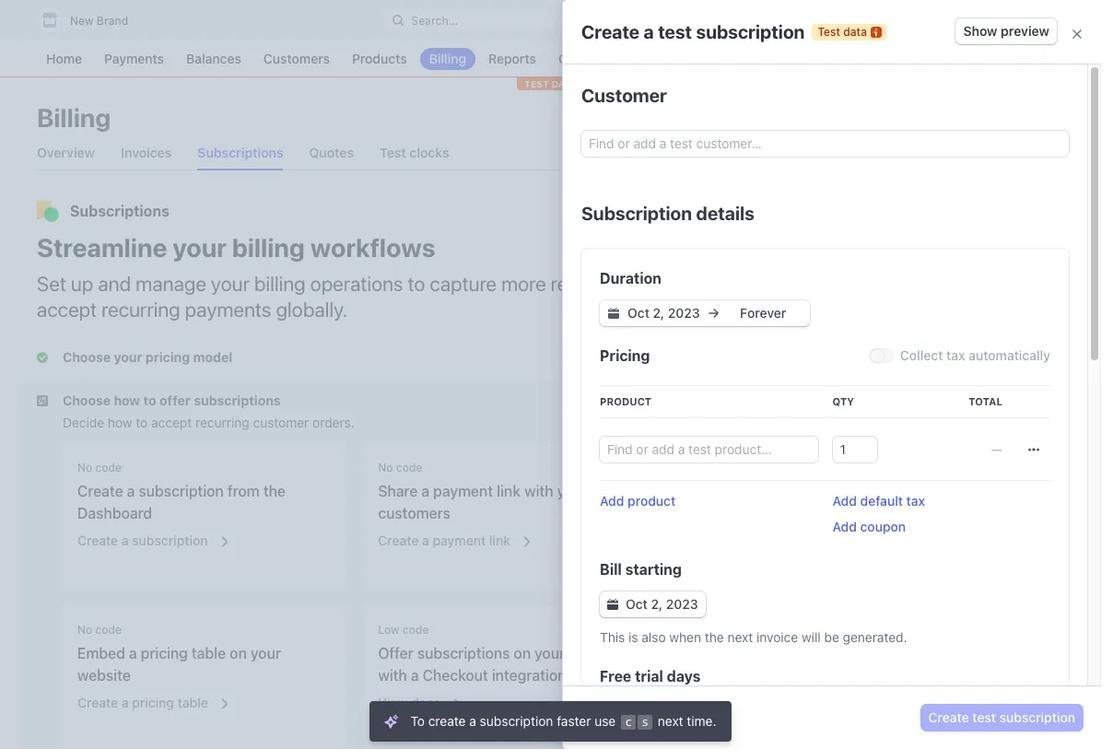 Task type: locate. For each thing, give the bounding box(es) containing it.
no inside no code create a subscription from the dashboard
[[77, 461, 92, 475]]

payments left globally.
[[185, 298, 272, 322]]

no code create a subscription from the dashboard
[[77, 461, 286, 522]]

1 vertical spatial payment
[[433, 533, 486, 549]]

no code share a payment link with your customers
[[378, 461, 588, 522]]

0 vertical spatial the
[[264, 483, 286, 500]]

1 vertical spatial more
[[913, 486, 944, 502]]

a up customer
[[644, 21, 654, 42]]

2 horizontal spatial on
[[782, 381, 797, 397]]

revenue for payments
[[807, 435, 855, 451]]

create a payment link button
[[367, 521, 534, 554]]

subscriptions inside dropdown button
[[194, 393, 281, 408]]

the right when
[[705, 630, 725, 645]]

offer up decide how to accept recurring customer orders.
[[160, 393, 191, 408]]

table down no code embed a pricing table on your website on the bottom of page
[[178, 695, 208, 711]]

a inside no code create a subscription from the dashboard
[[127, 483, 135, 500]]

0 vertical spatial more
[[502, 272, 547, 296]]

2 horizontal spatial payments
[[858, 381, 916, 397]]

recurring down streamline on the top of page
[[102, 298, 180, 322]]

total
[[969, 396, 1003, 408]]

add down scale
[[833, 519, 858, 535]]

to inside streamline your billing workflows set up and manage your billing operations to capture more revenue and accept recurring payments globally.
[[408, 272, 425, 296]]

to left capture
[[408, 272, 425, 296]]

create
[[429, 714, 466, 729]]

no up share
[[378, 461, 393, 475]]

s next time.
[[642, 714, 717, 729]]

0 vertical spatial payment
[[434, 483, 493, 500]]

0 vertical spatial billing
[[37, 102, 111, 133]]

manage inside streamline your billing workflows set up and manage your billing operations to capture more revenue and accept recurring payments globally.
[[136, 272, 206, 296]]

website up free
[[569, 645, 622, 662]]

recurring
[[102, 298, 180, 322], [959, 305, 1013, 321], [800, 381, 854, 397], [195, 415, 250, 431]]

billing for billing starter
[[766, 242, 803, 257]]

0 vertical spatial how
[[114, 393, 140, 408]]

link up create a payment link button
[[497, 483, 521, 500]]

svg image down duration
[[609, 308, 620, 319]]

workflows
[[311, 232, 436, 263]]

0 vertical spatial pricing
[[141, 645, 188, 662]]

invoice up automate at the bottom
[[748, 397, 789, 412]]

payment down customers
[[433, 533, 486, 549]]

create inside 'button'
[[77, 695, 118, 711]]

start date field
[[622, 304, 707, 323]]

choose
[[63, 393, 111, 408]]

1 horizontal spatial offer
[[878, 290, 906, 305]]

oct 2, 2023 button
[[600, 592, 706, 618]]

0 horizontal spatial accept
[[37, 298, 97, 322]]

0 vertical spatial website
[[569, 645, 622, 662]]

1 horizontal spatial manage
[[908, 305, 956, 321]]

up
[[71, 272, 93, 296]]

1 vertical spatial website
[[77, 668, 131, 684]]

test data
[[818, 24, 868, 38]]

add for add product
[[600, 493, 625, 509]]

checkout
[[423, 668, 489, 684]]

collect tax automatically
[[901, 348, 1051, 363]]

and right recovery,
[[916, 435, 938, 451]]

pricing up billing starter
[[748, 203, 798, 219]]

0 vertical spatial next
[[728, 630, 754, 645]]

preview
[[1001, 23, 1050, 39]]

code inside no code create a subscription from the dashboard
[[95, 461, 122, 475]]

no down decide
[[77, 461, 92, 475]]

this is also when the next invoice will be generated.
[[600, 630, 908, 645]]

your inside no code embed a pricing table on your website
[[251, 645, 281, 662]]

more right capture
[[502, 272, 547, 296]]

1 vertical spatial invoice
[[757, 630, 799, 645]]

0 vertical spatial offer
[[878, 290, 906, 305]]

your inside "low code offer subscriptions on your website with a checkout integration"
[[535, 645, 565, 662]]

revenue down qty
[[807, 435, 855, 451]]

svg image
[[609, 308, 620, 319], [1029, 445, 1040, 456]]

default
[[861, 493, 904, 509]]

no
[[77, 461, 92, 475], [378, 461, 393, 475], [77, 623, 92, 637]]

time.
[[687, 714, 717, 729]]

1 horizontal spatial with
[[525, 483, 554, 500]]

code inside "low code offer subscriptions on your website with a checkout integration"
[[403, 623, 429, 637]]

0 horizontal spatial subscriptions
[[194, 393, 281, 408]]

to left scale
[[811, 486, 823, 502]]

code up dashboard
[[95, 461, 122, 475]]

create for create a test subscription
[[582, 21, 640, 42]]

end date field
[[721, 304, 806, 323]]

0 horizontal spatial payments
[[185, 298, 272, 322]]

code right low
[[403, 623, 429, 637]]

to up decide how to accept recurring customer orders.
[[143, 393, 156, 408]]

offer
[[878, 290, 906, 305], [160, 393, 191, 408]]

1 horizontal spatial accept
[[151, 415, 192, 431]]

will
[[802, 630, 821, 645]]

one-
[[945, 381, 973, 397]]

your
[[173, 232, 227, 263], [211, 272, 250, 296], [558, 483, 588, 500], [251, 645, 281, 662], [535, 645, 565, 662]]

invoice inside 0.8% on recurring payments and one-time invoice payments automate quoting, subscription billing, invoicing, revenue recovery, and revenue recognition.
[[748, 397, 789, 412]]

recurring up quoting,
[[800, 381, 854, 397]]

code for offer
[[403, 623, 429, 637]]

product
[[628, 493, 676, 509]]

svg image right —
[[1029, 445, 1040, 456]]

pricing up create a pricing table 'button'
[[141, 645, 188, 662]]

operations
[[310, 272, 403, 296]]

recurring inside streamline your billing workflows set up and manage your billing operations to capture more revenue and accept recurring payments globally.
[[102, 298, 180, 322]]

low
[[378, 623, 400, 637]]

1 horizontal spatial on
[[514, 645, 531, 662]]

and right discounts,
[[813, 305, 835, 321]]

table up create a pricing table 'button'
[[192, 645, 226, 662]]

a down dashboard
[[122, 533, 129, 549]]

0 vertical spatial with
[[525, 483, 554, 500]]

code up embed
[[95, 623, 122, 637]]

0.8% on recurring payments and one-time invoice payments automate quoting, subscription billing, invoicing, revenue recovery, and revenue recognition.
[[748, 381, 999, 467]]

create for create subscriptions, offer trials or discounts, and effortlessly manage recurring billing.
[[748, 290, 787, 305]]

tax right default
[[907, 493, 926, 509]]

1 horizontal spatial website
[[569, 645, 622, 662]]

1 horizontal spatial pricing
[[748, 203, 798, 219]]

1 vertical spatial pricing
[[600, 348, 651, 364]]

how inside dropdown button
[[114, 393, 140, 408]]

0 vertical spatial invoice
[[748, 397, 789, 412]]

1 horizontal spatial subscriptions
[[418, 645, 510, 662]]

payment inside button
[[433, 533, 486, 549]]

tax inside button
[[907, 493, 926, 509]]

revenue left —
[[942, 435, 990, 451]]

1 vertical spatial subscriptions
[[418, 645, 510, 662]]

billing
[[37, 102, 111, 133], [766, 242, 803, 257]]

how right choose
[[114, 393, 140, 408]]

1 vertical spatial how
[[108, 415, 132, 431]]

to inside dropdown button
[[143, 393, 156, 408]]

code
[[95, 461, 122, 475], [396, 461, 423, 475], [95, 623, 122, 637], [403, 623, 429, 637]]

code inside no code share a payment link with your customers
[[396, 461, 423, 475]]

code for share
[[396, 461, 423, 475]]

payments inside streamline your billing workflows set up and manage your billing operations to capture more revenue and accept recurring payments globally.
[[185, 298, 272, 322]]

starter
[[807, 242, 849, 257]]

0 horizontal spatial more
[[502, 272, 547, 296]]

streamline
[[37, 232, 167, 263]]

payments up quoting,
[[793, 397, 851, 412]]

dashboard
[[77, 505, 152, 522]]

revenue for workflows
[[551, 272, 621, 296]]

feedback?
[[597, 710, 663, 726]]

create for create
[[802, 13, 838, 27]]

1 vertical spatial next
[[658, 714, 684, 729]]

details
[[697, 203, 755, 224]]

0.8%
[[748, 381, 778, 397]]

0 horizontal spatial tax
[[907, 493, 926, 509]]

0 horizontal spatial with
[[378, 668, 407, 684]]

customers
[[378, 505, 451, 522]]

billing
[[232, 232, 305, 263], [254, 272, 306, 296]]

to
[[408, 272, 425, 296], [143, 393, 156, 408], [136, 415, 148, 431], [811, 486, 823, 502]]

tax up one-
[[947, 348, 966, 363]]

website
[[569, 645, 622, 662], [77, 668, 131, 684]]

and
[[98, 272, 131, 296], [626, 272, 659, 296], [813, 305, 835, 321], [919, 381, 941, 397], [916, 435, 938, 451]]

a up dashboard
[[127, 483, 135, 500]]

pricing up product
[[600, 348, 651, 364]]

1 vertical spatial test
[[973, 710, 997, 726]]

create test subscription
[[929, 710, 1076, 726]]

1 horizontal spatial next
[[728, 630, 754, 645]]

more right learn
[[913, 486, 944, 502]]

subscription
[[697, 21, 805, 42], [861, 420, 934, 435], [139, 483, 224, 500], [132, 533, 208, 549], [1000, 710, 1076, 726], [480, 714, 554, 729]]

no inside no code share a payment link with your customers
[[378, 461, 393, 475]]

offer left trials
[[878, 290, 906, 305]]

—
[[992, 442, 1003, 457]]

invoicing,
[[748, 435, 804, 451]]

a right embed
[[129, 645, 137, 662]]

1 vertical spatial table
[[178, 695, 208, 711]]

website down embed
[[77, 668, 131, 684]]

share
[[378, 483, 418, 500]]

link down no code share a payment link with your customers
[[489, 533, 511, 549]]

1 horizontal spatial svg image
[[1029, 445, 1040, 456]]

website inside no code embed a pricing table on your website
[[77, 668, 131, 684]]

1 vertical spatial manage
[[908, 305, 956, 321]]

0 vertical spatial tax
[[947, 348, 966, 363]]

1 horizontal spatial billing
[[766, 242, 803, 257]]

time
[[973, 381, 999, 397]]

the right from
[[264, 483, 286, 500]]

add for add coupon
[[833, 519, 858, 535]]

the inside no code create a subscription from the dashboard
[[264, 483, 286, 500]]

oct
[[626, 597, 648, 612]]

create inside no code create a subscription from the dashboard
[[77, 483, 123, 500]]

code inside no code embed a pricing table on your website
[[95, 623, 122, 637]]

on inside no code embed a pricing table on your website
[[230, 645, 247, 662]]

0 horizontal spatial offer
[[160, 393, 191, 408]]

add up 'add coupon'
[[833, 493, 858, 509]]

generated.
[[843, 630, 908, 645]]

create for create test subscription
[[929, 710, 970, 726]]

billing.
[[748, 321, 787, 337]]

how
[[114, 393, 140, 408], [108, 415, 132, 431]]

add
[[600, 493, 625, 509], [833, 493, 858, 509], [833, 519, 858, 535]]

test inside button
[[973, 710, 997, 726]]

recovery,
[[858, 435, 913, 451]]

payment up create a payment link button
[[434, 483, 493, 500]]

subscription details
[[582, 203, 755, 224]]

manage
[[136, 272, 206, 296], [908, 305, 956, 321]]

0 horizontal spatial next
[[658, 714, 684, 729]]

accept down choose how to offer subscriptions
[[151, 415, 192, 431]]

manage up collect
[[908, 305, 956, 321]]

subscriptions up checkout
[[418, 645, 510, 662]]

create subscriptions, offer trials or discounts, and effortlessly manage recurring billing.
[[748, 290, 1013, 337]]

link inside no code share a payment link with your customers
[[497, 483, 521, 500]]

1 vertical spatial billing
[[766, 242, 803, 257]]

0 horizontal spatial test
[[659, 21, 693, 42]]

create a pricing table button
[[66, 683, 231, 716]]

pricing
[[141, 645, 188, 662], [132, 695, 174, 711]]

accept down up
[[37, 298, 97, 322]]

link inside create a payment link button
[[489, 533, 511, 549]]

a up customers
[[422, 483, 430, 500]]

1 vertical spatial offer
[[160, 393, 191, 408]]

0 vertical spatial subscriptions
[[194, 393, 281, 408]]

how right decide
[[108, 415, 132, 431]]

payments right qty
[[858, 381, 916, 397]]

0 horizontal spatial website
[[77, 668, 131, 684]]

and right up
[[98, 272, 131, 296]]

no up embed
[[77, 623, 92, 637]]

decide
[[63, 415, 104, 431]]

1 vertical spatial pricing
[[132, 695, 174, 711]]

a up view docs
[[411, 668, 419, 684]]

add default tax button
[[833, 492, 926, 511]]

next right s
[[658, 714, 684, 729]]

1 vertical spatial the
[[705, 630, 725, 645]]

1 horizontal spatial revenue
[[807, 435, 855, 451]]

a down embed
[[122, 695, 129, 711]]

1 vertical spatial tax
[[907, 493, 926, 509]]

1 horizontal spatial test
[[973, 710, 997, 726]]

offer inside create subscriptions, offer trials or discounts, and effortlessly manage recurring billing.
[[878, 290, 906, 305]]

view docs
[[378, 695, 441, 711]]

0 vertical spatial manage
[[136, 272, 206, 296]]

0 vertical spatial svg image
[[609, 308, 620, 319]]

manage down streamline on the top of page
[[136, 272, 206, 296]]

create a subscription button
[[66, 521, 231, 554]]

1 vertical spatial with
[[378, 668, 407, 684]]

0 horizontal spatial manage
[[136, 272, 206, 296]]

effortlessly
[[838, 305, 905, 321]]

recurring right or on the top right of page
[[959, 305, 1013, 321]]

create inside create subscriptions, offer trials or discounts, and effortlessly manage recurring billing.
[[748, 290, 787, 305]]

1 vertical spatial accept
[[151, 415, 192, 431]]

Find or add a test customer… text field
[[582, 131, 1070, 157]]

add product
[[600, 493, 676, 509]]

automatically
[[969, 348, 1051, 363]]

create
[[802, 13, 838, 27], [582, 21, 640, 42], [748, 290, 787, 305], [77, 483, 123, 500], [77, 533, 118, 549], [378, 533, 419, 549], [77, 695, 118, 711], [929, 710, 970, 726]]

0 vertical spatial accept
[[37, 298, 97, 322]]

code up share
[[396, 461, 423, 475]]

subscriptions inside "low code offer subscriptions on your website with a checkout integration"
[[418, 645, 510, 662]]

table inside no code embed a pricing table on your website
[[192, 645, 226, 662]]

days
[[667, 669, 701, 685]]

recurring inside create subscriptions, offer trials or discounts, and effortlessly manage recurring billing.
[[959, 305, 1013, 321]]

create a pricing table
[[77, 695, 208, 711]]

a inside no code embed a pricing table on your website
[[129, 645, 137, 662]]

trial
[[635, 669, 664, 685]]

0 horizontal spatial svg image
[[609, 308, 620, 319]]

with inside "low code offer subscriptions on your website with a checkout integration"
[[378, 668, 407, 684]]

no inside no code embed a pricing table on your website
[[77, 623, 92, 637]]

0 horizontal spatial the
[[264, 483, 286, 500]]

the
[[264, 483, 286, 500], [705, 630, 725, 645]]

a inside 'button'
[[122, 695, 129, 711]]

1 horizontal spatial more
[[913, 486, 944, 502]]

0 vertical spatial link
[[497, 483, 521, 500]]

revenue down subscription
[[551, 272, 621, 296]]

revenue inside streamline your billing workflows set up and manage your billing operations to capture more revenue and accept recurring payments globally.
[[551, 272, 621, 296]]

no for embed a pricing table on your website
[[77, 623, 92, 637]]

0 vertical spatial table
[[192, 645, 226, 662]]

next right when
[[728, 630, 754, 645]]

quoting,
[[808, 420, 857, 435]]

1 horizontal spatial the
[[705, 630, 725, 645]]

invoice left will
[[757, 630, 799, 645]]

use
[[595, 714, 616, 729]]

revenue
[[551, 272, 621, 296], [807, 435, 855, 451], [942, 435, 990, 451]]

0 horizontal spatial on
[[230, 645, 247, 662]]

subscriptions up decide how to accept recurring customer orders.
[[194, 393, 281, 408]]

pricing down no code embed a pricing table on your website on the bottom of page
[[132, 695, 174, 711]]

offer
[[378, 645, 414, 662]]

create button
[[791, 9, 868, 31]]

low code offer subscriptions on your website with a checkout integration
[[378, 623, 622, 684]]

decide how to accept recurring customer orders.
[[63, 415, 355, 431]]

1 vertical spatial link
[[489, 533, 511, 549]]

add left product
[[600, 493, 625, 509]]

0 horizontal spatial revenue
[[551, 272, 621, 296]]

add inside 'button'
[[833, 519, 858, 535]]

0 horizontal spatial billing
[[37, 102, 111, 133]]



Task type: vqa. For each thing, say whether or not it's contained in the screenshot.
more in the Streamline your billing workflows Set up and manage your billing operations to capture more revenue and accept recurring payments globally.
yes



Task type: describe. For each thing, give the bounding box(es) containing it.
subscription inside 0.8% on recurring payments and one-time invoice payments automate quoting, subscription billing, invoicing, revenue recovery, and revenue recognition.
[[861, 420, 934, 435]]

code for create
[[95, 461, 122, 475]]

with inside no code share a payment link with your customers
[[525, 483, 554, 500]]

add coupon
[[833, 519, 907, 535]]

globally.
[[276, 298, 347, 322]]

2 horizontal spatial revenue
[[942, 435, 990, 451]]

billing starter
[[766, 242, 849, 257]]

upgrade to scale link
[[748, 481, 868, 507]]

show preview
[[964, 23, 1050, 39]]

how for decide
[[108, 415, 132, 431]]

no for share a payment link with your customers
[[378, 461, 393, 475]]

customer
[[582, 85, 668, 106]]

or
[[942, 290, 955, 305]]

your inside no code share a payment link with your customers
[[558, 483, 588, 500]]

on inside "low code offer subscriptions on your website with a checkout integration"
[[514, 645, 531, 662]]

product
[[600, 396, 652, 408]]

billing,
[[938, 420, 977, 435]]

test
[[525, 78, 549, 89]]

1 vertical spatial svg image
[[1029, 445, 1040, 456]]

create a subscription
[[77, 533, 208, 549]]

upgrade to scale
[[755, 486, 860, 502]]

starting
[[626, 562, 682, 578]]

to down choose how to offer subscriptions dropdown button
[[136, 415, 148, 431]]

test data
[[525, 78, 577, 89]]

subscriptions
[[70, 203, 169, 219]]

a inside "low code offer subscriptions on your website with a checkout integration"
[[411, 668, 419, 684]]

discounts,
[[748, 305, 809, 321]]

automate
[[748, 420, 805, 435]]

bill
[[600, 562, 622, 578]]

payment inside no code share a payment link with your customers
[[434, 483, 493, 500]]

faster
[[557, 714, 592, 729]]

billing for billing
[[37, 102, 111, 133]]

qty
[[833, 396, 855, 408]]

website inside "low code offer subscriptions on your website with a checkout integration"
[[569, 645, 622, 662]]

create for create a subscription
[[77, 533, 118, 549]]

show
[[964, 23, 998, 39]]

more inside "link"
[[913, 486, 944, 502]]

oct 2, 2023
[[626, 597, 699, 612]]

no code embed a pricing table on your website
[[77, 623, 281, 684]]

0 vertical spatial billing
[[232, 232, 305, 263]]

recurring inside 0.8% on recurring payments and one-time invoice payments automate quoting, subscription billing, invoicing, revenue recovery, and revenue recognition.
[[800, 381, 854, 397]]

recurring down choose how to offer subscriptions
[[195, 415, 250, 431]]

1 horizontal spatial tax
[[947, 348, 966, 363]]

data
[[552, 78, 577, 89]]

pricing inside no code embed a pricing table on your website
[[141, 645, 188, 662]]

duration
[[600, 270, 662, 287]]

accept inside streamline your billing workflows set up and manage your billing operations to capture more revenue and accept recurring payments globally.
[[37, 298, 97, 322]]

to
[[411, 714, 425, 729]]

collect
[[901, 348, 944, 363]]

on inside 0.8% on recurring payments and one-time invoice payments automate quoting, subscription billing, invoicing, revenue recovery, and revenue recognition.
[[782, 381, 797, 397]]

free
[[600, 669, 632, 685]]

from
[[228, 483, 260, 500]]

pricing inside create a pricing table 'button'
[[132, 695, 174, 711]]

create for create a pricing table
[[77, 695, 118, 711]]

a down customers
[[422, 533, 430, 549]]

table inside create a pricing table 'button'
[[178, 695, 208, 711]]

is
[[629, 630, 639, 645]]

0 vertical spatial pricing
[[748, 203, 798, 219]]

subscription inside no code create a subscription from the dashboard
[[139, 483, 224, 500]]

upgrade
[[755, 486, 808, 502]]

add default tax
[[833, 493, 926, 509]]

create test subscription button
[[922, 705, 1083, 731]]

view docs button
[[367, 683, 464, 716]]

embed
[[77, 645, 125, 662]]

how for choose
[[114, 393, 140, 408]]

bill  starting
[[600, 562, 682, 578]]

2023
[[666, 597, 699, 612]]

learn more
[[875, 486, 944, 502]]

svg image
[[608, 599, 619, 611]]

feedback? button
[[582, 709, 663, 728]]

orders.
[[313, 415, 355, 431]]

this
[[600, 630, 625, 645]]

add for add default tax
[[833, 493, 858, 509]]

docs
[[411, 695, 441, 711]]

a right create
[[470, 714, 477, 729]]

integration
[[492, 668, 567, 684]]

manage inside create subscriptions, offer trials or discounts, and effortlessly manage recurring billing.
[[908, 305, 956, 321]]

create for create a payment link
[[378, 533, 419, 549]]

create a test subscription
[[582, 21, 805, 42]]

free trial days
[[600, 669, 701, 685]]

streamline your billing workflows set up and manage your billing operations to capture more revenue and accept recurring payments globally.
[[37, 232, 659, 322]]

coupon
[[861, 519, 907, 535]]

no for create a subscription from the dashboard
[[77, 461, 92, 475]]

code for embed
[[95, 623, 122, 637]]

1 horizontal spatial payments
[[793, 397, 851, 412]]

subscriptions,
[[791, 290, 875, 305]]

0 vertical spatial test
[[659, 21, 693, 42]]

subscription
[[582, 203, 693, 224]]

capture
[[430, 272, 497, 296]]

2,
[[651, 597, 663, 612]]

choose how to offer subscriptions button
[[37, 392, 285, 410]]

data
[[844, 24, 868, 38]]

also
[[642, 630, 666, 645]]

recognition.
[[748, 451, 818, 467]]

test
[[818, 24, 841, 38]]

trials
[[910, 290, 939, 305]]

a inside no code share a payment link with your customers
[[422, 483, 430, 500]]

customer
[[253, 415, 309, 431]]

add coupon button
[[833, 518, 907, 537]]

be
[[825, 630, 840, 645]]

and up the start date field
[[626, 272, 659, 296]]

and left one-
[[919, 381, 941, 397]]

view
[[378, 695, 408, 711]]

and inside create subscriptions, offer trials or discounts, and effortlessly manage recurring billing.
[[813, 305, 835, 321]]

1 vertical spatial billing
[[254, 272, 306, 296]]

offer inside dropdown button
[[160, 393, 191, 408]]

c
[[625, 716, 633, 729]]

more inside streamline your billing workflows set up and manage your billing operations to capture more revenue and accept recurring payments globally.
[[502, 272, 547, 296]]

s
[[642, 716, 649, 729]]

0 horizontal spatial pricing
[[600, 348, 651, 364]]

learn more link
[[875, 485, 944, 503]]



